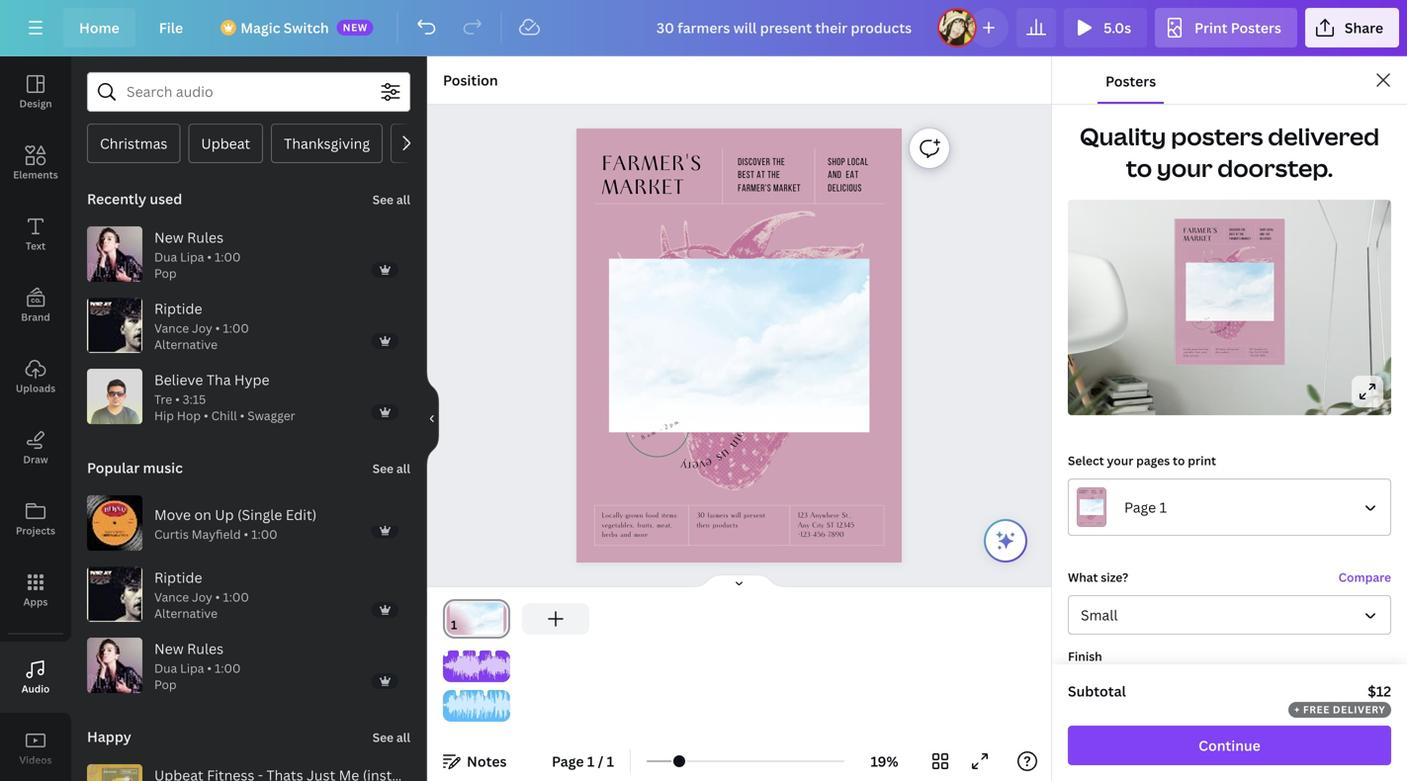 Task type: locate. For each thing, give the bounding box(es) containing it.
meat, for locally-grown food items: vegetables, fruits, meat, herbs and more 30 farmers will present their products 123 anywhere st., any city st 12345 +123-456-7890 shop local and eat delicious
[[1203, 351, 1208, 354]]

1 horizontal spatial food
[[1199, 348, 1204, 351]]

0 horizontal spatial any
[[798, 521, 810, 530]]

0 vertical spatial local
[[848, 158, 869, 168]]

0 vertical spatial herbs
[[1184, 355, 1190, 357]]

2 new from the top
[[154, 640, 184, 658]]

see down calm button
[[373, 191, 394, 208]]

0 vertical spatial items:
[[1204, 348, 1210, 351]]

1 vertical spatial wednesday
[[637, 409, 678, 435]]

file button
[[143, 8, 199, 47]]

2 alternative from the top
[[154, 606, 218, 622]]

see all button down calm
[[371, 179, 413, 219]]

vance joy • 1:00 alternative for tha
[[154, 320, 249, 353]]

herbs
[[1184, 355, 1190, 357], [602, 531, 618, 540]]

discover for posters
[[1230, 229, 1241, 232]]

1 horizontal spatial 456-
[[1256, 355, 1261, 357]]

vance for new
[[154, 589, 189, 605]]

rules for 1st the pop, 60 seconds element from the bottom
[[187, 640, 224, 658]]

30 inside 30 farmers will present their products
[[697, 511, 705, 520]]

discover for position
[[738, 158, 771, 168]]

1 vertical spatial all
[[397, 461, 411, 477]]

2 for position
[[663, 423, 670, 432]]

1 vertical spatial shop
[[1261, 229, 1266, 232]]

local
[[848, 158, 869, 168], [1267, 229, 1274, 232]]

food inside locally-grown food items: vegetables, fruits, meat, herbs and more
[[646, 511, 659, 520]]

i
[[730, 433, 748, 446]]

0 horizontal spatial eat
[[846, 171, 859, 181]]

alternative, 60 seconds element
[[154, 320, 249, 353], [154, 589, 249, 622]]

1 vertical spatial local
[[1267, 229, 1274, 232]]

0 vertical spatial see
[[373, 191, 394, 208]]

1 vertical spatial 123
[[798, 511, 808, 520]]

1 lipa from the top
[[180, 249, 204, 265]]

2 new rules from the top
[[154, 640, 224, 658]]

30
[[1216, 348, 1219, 351], [697, 511, 705, 520]]

vance joy • 1:00 alternative down curtis mayfield • 1:00 at the left bottom of the page
[[154, 589, 249, 622]]

1 right / on the left bottom
[[607, 752, 614, 771]]

to left posters in the top of the page
[[1127, 152, 1153, 184]]

1 vertical spatial delicious
[[1261, 237, 1272, 241]]

see all for new rules
[[373, 191, 411, 208]]

posters down 5.0s on the right top
[[1106, 72, 1157, 91]]

your
[[1158, 152, 1213, 184], [1108, 453, 1134, 469]]

1 horizontal spatial +123-
[[1250, 355, 1256, 357]]

1 see all from the top
[[373, 191, 411, 208]]

1 riptide from the top
[[154, 299, 202, 318]]

1 vertical spatial lipa
[[180, 660, 204, 677]]

0 vertical spatial delicious
[[828, 184, 862, 194]]

pages
[[1137, 453, 1171, 469]]

grown inside locally-grown food items: vegetables, fruits, meat, herbs and more 30 farmers will present their products 123 anywhere st., any city st 12345 +123-456-7890 shop local and eat delicious
[[1192, 348, 1198, 351]]

vance
[[154, 320, 189, 336], [154, 589, 189, 605]]

2 trimming position slider from the top
[[443, 691, 511, 722]]

see left hide image
[[373, 461, 394, 477]]

riptide up the believe
[[154, 299, 202, 318]]

1 vertical spatial anywhere
[[811, 511, 840, 520]]

vegetables, for locally-grown food items: vegetables, fruits, meat, herbs and more
[[602, 521, 635, 530]]

items: inside locally-grown food items: vegetables, fruits, meat, herbs and more 30 farmers will present their products 123 anywhere st., any city st 12345 +123-456-7890 shop local and eat delicious
[[1204, 348, 1210, 351]]

1 vertical spatial new rules
[[154, 640, 224, 658]]

vance up the believe
[[154, 320, 189, 336]]

trimming position slider for 2nd trimming, start edge slider from the bottom of the page
[[443, 651, 511, 683]]

trimming, end edge slider up notes at the bottom left of the page
[[497, 691, 511, 722]]

herbs for locally-grown food items: vegetables, fruits, meat, herbs and more 30 farmers will present their products 123 anywhere st., any city st 12345 +123-456-7890 shop local and eat delicious
[[1184, 355, 1190, 357]]

1 vertical spatial grown
[[626, 511, 644, 520]]

0 horizontal spatial their
[[697, 521, 710, 530]]

2 lipa from the top
[[180, 660, 204, 677]]

local up eat delicious
[[848, 158, 869, 168]]

items: for locally-grown food items: vegetables, fruits, meat, herbs and more
[[662, 511, 679, 520]]

1 vance joy • 1:00 alternative from the top
[[154, 320, 249, 353]]

pop, 60 seconds element
[[154, 249, 241, 282], [154, 660, 241, 694]]

discover left shop local and
[[738, 158, 771, 168]]

see all down calm
[[373, 191, 411, 208]]

delicious down shop local and
[[828, 184, 862, 194]]

food
[[1199, 348, 1204, 351], [646, 511, 659, 520]]

1 see from the top
[[373, 191, 394, 208]]

2 pop, 60 seconds element from the top
[[154, 660, 241, 694]]

present inside 30 farmers will present their products
[[744, 511, 766, 520]]

1 horizontal spatial fruits,
[[1196, 351, 1202, 354]]

1 horizontal spatial posters
[[1232, 18, 1282, 37]]

fruits, for locally-grown food items: vegetables, fruits, meat, herbs and more 30 farmers will present their products 123 anywhere st., any city st 12345 +123-456-7890 shop local and eat delicious
[[1196, 351, 1202, 354]]

2 rules from the top
[[187, 640, 224, 658]]

food for locally-grown food items: vegetables, fruits, meat, herbs and more 30 farmers will present their products 123 anywhere st., any city st 12345 +123-456-7890 shop local and eat delicious
[[1199, 348, 1204, 351]]

best for position
[[738, 171, 755, 181]]

1 vertical spatial vegetables,
[[602, 521, 635, 530]]

your left pages
[[1108, 453, 1134, 469]]

1 for page 1
[[1160, 498, 1168, 517]]

meat, inside locally-grown food items: vegetables, fruits, meat, herbs and more
[[657, 521, 673, 530]]

see all left the notes button
[[373, 730, 411, 746]]

7890 inside the 123 anywhere st., any city st 12345 +123-456-7890
[[828, 531, 845, 540]]

1 left / on the left bottom
[[588, 752, 595, 771]]

1 vance from the top
[[154, 320, 189, 336]]

posters inside dropdown button
[[1232, 18, 1282, 37]]

best down doorstep.
[[1230, 233, 1236, 236]]

meat, inside locally-grown food items: vegetables, fruits, meat, herbs and more 30 farmers will present their products 123 anywhere st., any city st 12345 +123-456-7890 shop local and eat delicious
[[1203, 351, 1208, 354]]

0 horizontal spatial your
[[1108, 453, 1134, 469]]

page left / on the left bottom
[[552, 752, 584, 771]]

1 vertical spatial meat,
[[657, 521, 673, 530]]

1 vertical spatial will
[[731, 511, 742, 520]]

2 alternative, 60 seconds element from the top
[[154, 589, 249, 622]]

wednesday for posters
[[1196, 314, 1210, 322]]

herbs for locally-grown food items: vegetables, fruits, meat, herbs and more
[[602, 531, 618, 540]]

music
[[143, 459, 183, 477]]

best left eat delicious
[[738, 171, 755, 181]]

all for new rules
[[397, 191, 411, 208]]

1 horizontal spatial meat,
[[1203, 351, 1208, 354]]

st., inside locally-grown food items: vegetables, fruits, meat, herbs and more 30 farmers will present their products 123 anywhere st., any city st 12345 +123-456-7890 shop local and eat delicious
[[1265, 348, 1269, 351]]

2 all from the top
[[397, 461, 411, 477]]

2 vance from the top
[[154, 589, 189, 605]]

0 horizontal spatial meat,
[[657, 521, 673, 530]]

1 vertical spatial joy
[[192, 589, 213, 605]]

1 all from the top
[[397, 191, 411, 208]]

delicious down doorstep.
[[1261, 237, 1272, 241]]

1 alternative from the top
[[154, 337, 218, 353]]

posters right print
[[1232, 18, 1282, 37]]

n
[[726, 436, 745, 453]]

see all button for move on up (single edit)
[[371, 448, 413, 488]]

1 vertical spatial present
[[744, 511, 766, 520]]

tha
[[207, 371, 231, 389]]

dua lipa • 1:00 pop for 1st the pop, 60 seconds element from the bottom
[[154, 660, 241, 693]]

size?
[[1101, 569, 1129, 586]]

believe
[[154, 371, 203, 389]]

0 vertical spatial page
[[1125, 498, 1157, 517]]

toggle play audio track preview image
[[87, 765, 142, 782]]

at left eat delicious
[[757, 171, 766, 181]]

pop
[[154, 265, 177, 282], [154, 677, 177, 693]]

0 vertical spatial farmer's market
[[602, 152, 703, 201]]

0 horizontal spatial will
[[731, 511, 742, 520]]

more inside locally-grown food items: vegetables, fruits, meat, herbs and more 30 farmers will present their products 123 anywhere st., any city st 12345 +123-456-7890 shop local and eat delicious
[[1195, 355, 1200, 357]]

dua
[[154, 249, 177, 265], [154, 660, 177, 677]]

meat,
[[1203, 351, 1208, 354], [657, 521, 673, 530]]

christmas button
[[87, 124, 180, 163]]

fruits, inside locally-grown food items: vegetables, fruits, meat, herbs and more
[[638, 521, 655, 530]]

456- inside locally-grown food items: vegetables, fruits, meat, herbs and more 30 farmers will present their products 123 anywhere st., any city st 12345 +123-456-7890 shop local and eat delicious
[[1256, 355, 1261, 357]]

locally-grown food items: vegetables, fruits, meat, herbs and more 30 farmers will present their products 123 anywhere st., any city st 12345 +123-456-7890 shop local and eat delicious
[[1184, 229, 1274, 357]]

small
[[1081, 606, 1118, 625]]

2
[[1205, 318, 1207, 321], [663, 423, 670, 432]]

•
[[207, 249, 212, 265], [215, 320, 220, 336], [175, 391, 180, 408], [204, 408, 208, 424], [240, 408, 245, 424], [244, 526, 249, 542], [215, 589, 220, 605], [207, 660, 212, 677]]

uploads
[[16, 382, 56, 395]]

locally- inside locally-grown food items: vegetables, fruits, meat, herbs and more 30 farmers will present their products 123 anywhere st., any city st 12345 +123-456-7890 shop local and eat delicious
[[1184, 348, 1192, 351]]

8 for position
[[640, 434, 647, 442]]

fruits, inside locally-grown food items: vegetables, fruits, meat, herbs and more 30 farmers will present their products 123 anywhere st., any city st 12345 +123-456-7890 shop local and eat delicious
[[1196, 351, 1202, 354]]

trimming, end edge slider
[[497, 651, 511, 683], [497, 691, 511, 722]]

tre
[[154, 391, 172, 408]]

0 horizontal spatial wednesday
[[637, 409, 678, 435]]

at for position
[[757, 171, 766, 181]]

grown for locally-grown food items: vegetables, fruits, meat, herbs and more
[[626, 511, 644, 520]]

1 vertical spatial at
[[1237, 233, 1239, 236]]

rules
[[187, 228, 224, 247], [187, 640, 224, 658]]

locally- inside locally-grown food items: vegetables, fruits, meat, herbs and more
[[602, 511, 626, 520]]

1 vertical spatial alternative, 60 seconds element
[[154, 589, 249, 622]]

1 vertical spatial pop
[[154, 677, 177, 693]]

hip hop, chill, swagger, 195 seconds element
[[154, 391, 295, 424]]

alternative, 60 seconds element down curtis mayfield • 1:00 at the left bottom of the page
[[154, 589, 249, 622]]

0 vertical spatial posters
[[1232, 18, 1282, 37]]

delivery
[[1334, 703, 1386, 717]]

more inside locally-grown food items: vegetables, fruits, meat, herbs and more
[[634, 531, 648, 540]]

and
[[828, 171, 842, 181], [1261, 233, 1265, 236], [1190, 355, 1194, 357], [621, 531, 632, 540]]

2 dua lipa • 1:00 pop from the top
[[154, 660, 241, 693]]

0 vertical spatial new
[[154, 228, 184, 247]]

trimming position slider up the notes button
[[443, 691, 511, 722]]

food for locally-grown food items: vegetables, fruits, meat, herbs and more
[[646, 511, 659, 520]]

local inside locally-grown food items: vegetables, fruits, meat, herbs and more 30 farmers will present their products 123 anywhere st., any city st 12345 +123-456-7890 shop local and eat delicious
[[1267, 229, 1274, 232]]

hip
[[154, 408, 174, 424]]

1 alternative, 60 seconds element from the top
[[154, 320, 249, 353]]

eat inside eat delicious
[[846, 171, 859, 181]]

discover the best at the farmer's market left eat delicious
[[738, 158, 801, 194]]

0 horizontal spatial shop
[[828, 158, 846, 168]]

1 vertical spatial herbs
[[602, 531, 618, 540]]

0 vertical spatial meat,
[[1203, 351, 1208, 354]]

all left the notes button
[[397, 730, 411, 746]]

1 horizontal spatial present
[[1232, 348, 1239, 351]]

joy for rules
[[192, 589, 213, 605]]

0 vertical spatial your
[[1158, 152, 1213, 184]]

1 vertical spatial 12345
[[837, 521, 855, 530]]

vance joy • 1:00 alternative for rules
[[154, 589, 249, 622]]

1 dua from the top
[[154, 249, 177, 265]]

1 horizontal spatial —
[[1203, 319, 1205, 322]]

vegetables, inside locally-grown food items: vegetables, fruits, meat, herbs and more
[[602, 521, 635, 530]]

and inside shop local and
[[828, 171, 842, 181]]

more for locally-grown food items: vegetables, fruits, meat, herbs and more 30 farmers will present their products 123 anywhere st., any city st 12345 +123-456-7890 shop local and eat delicious
[[1195, 355, 1200, 357]]

1 inside dropdown button
[[1160, 498, 1168, 517]]

1 joy from the top
[[192, 320, 213, 336]]

notes button
[[435, 746, 515, 778]]

0 vertical spatial grown
[[1192, 348, 1198, 351]]

trimming, start edge slider up the notes button
[[443, 691, 457, 722]]

v
[[698, 456, 707, 475]]

joy up the believe tha hype
[[192, 320, 213, 336]]

8 a.m. — 2 p.m. for position
[[640, 418, 682, 442]]

5.0s image
[[443, 604, 511, 635]]

0 vertical spatial 7890
[[1261, 355, 1266, 357]]

see all button left the notes button
[[371, 717, 413, 757]]

2 see from the top
[[373, 461, 394, 477]]

anywhere inside locally-grown food items: vegetables, fruits, meat, herbs and more 30 farmers will present their products 123 anywhere st., any city st 12345 +123-456-7890 shop local and eat delicious
[[1255, 348, 1264, 351]]

farmer's market for posters
[[1184, 227, 1218, 243]]

1 vertical spatial any
[[798, 521, 810, 530]]

text button
[[0, 199, 71, 270]]

e right y
[[692, 457, 700, 476]]

5.0s button
[[1065, 8, 1148, 47]]

videos
[[19, 754, 52, 767]]

more
[[1195, 355, 1200, 357], [634, 531, 648, 540]]

design button
[[0, 56, 71, 128]]

Page title text field
[[466, 615, 474, 635]]

all left hide image
[[397, 461, 411, 477]]

at down doorstep.
[[1237, 233, 1239, 236]]

1 horizontal spatial farmers
[[1220, 348, 1227, 351]]

1 horizontal spatial best
[[1230, 233, 1236, 236]]

file
[[159, 18, 183, 37]]

new rules
[[154, 228, 224, 247], [154, 640, 224, 658]]

to left print
[[1173, 453, 1186, 469]]

1 vertical spatial trimming, end edge slider
[[497, 691, 511, 722]]

canva assistant image
[[994, 529, 1018, 553]]

page 1 button
[[1069, 479, 1392, 536]]

items: inside locally-grown food items: vegetables, fruits, meat, herbs and more
[[662, 511, 679, 520]]

1 horizontal spatial e
[[703, 454, 715, 473]]

trimming, end edge slider down '5.0s' "image"
[[497, 651, 511, 683]]

will inside locally-grown food items: vegetables, fruits, meat, herbs and more 30 farmers will present their products 123 anywhere st., any city st 12345 +123-456-7890 shop local and eat delicious
[[1228, 348, 1231, 351]]

recently used
[[87, 189, 182, 208]]

1 vertical spatial dua
[[154, 660, 177, 677]]

best
[[738, 171, 755, 181], [1230, 233, 1236, 236]]

farmer's market
[[602, 152, 703, 201], [1184, 227, 1218, 243]]

upbeat button
[[188, 124, 263, 163]]

1 horizontal spatial vegetables,
[[1184, 351, 1195, 354]]

e left 'u'
[[703, 454, 715, 473]]

1 vertical spatial p.m.
[[669, 418, 682, 429]]

0 vertical spatial dua lipa • 1:00 pop
[[154, 249, 241, 282]]

discover the best at the farmer's market down doorstep.
[[1230, 229, 1251, 241]]

shop down doorstep.
[[1261, 229, 1266, 232]]

fruits,
[[1196, 351, 1202, 354], [638, 521, 655, 530]]

1 down pages
[[1160, 498, 1168, 517]]

0 horizontal spatial items:
[[662, 511, 679, 520]]

1 vertical spatial riptide
[[154, 568, 202, 587]]

0 vertical spatial at
[[757, 171, 766, 181]]

vegetables, inside locally-grown food items: vegetables, fruits, meat, herbs and more 30 farmers will present their products 123 anywhere st., any city st 12345 +123-456-7890 shop local and eat delicious
[[1184, 351, 1195, 354]]

+123-
[[1250, 355, 1256, 357], [798, 531, 814, 540]]

locally-grown food items: vegetables, fruits, meat, herbs and more
[[602, 511, 679, 540]]

0 horizontal spatial to
[[1127, 152, 1153, 184]]

1 vertical spatial —
[[658, 425, 665, 434]]

0 horizontal spatial more
[[634, 531, 648, 540]]

see all button
[[371, 179, 413, 219], [371, 448, 413, 488], [371, 717, 413, 757]]

shop up eat delicious
[[828, 158, 846, 168]]

0 vertical spatial riptide
[[154, 299, 202, 318]]

best for posters
[[1230, 233, 1236, 236]]

0 vertical spatial vegetables,
[[1184, 351, 1195, 354]]

3 all from the top
[[397, 730, 411, 746]]

riptide for new
[[154, 299, 202, 318]]

all for move on up (single edit)
[[397, 461, 411, 477]]

1 horizontal spatial 30
[[1216, 348, 1219, 351]]

alternative up the believe
[[154, 337, 218, 353]]

grown inside locally-grown food items: vegetables, fruits, meat, herbs and more
[[626, 511, 644, 520]]

page inside page 1 dropdown button
[[1125, 498, 1157, 517]]

upbeat
[[201, 134, 250, 153]]

to inside quality posters delivered to your doorstep.
[[1127, 152, 1153, 184]]

1 horizontal spatial wednesday
[[1196, 314, 1210, 322]]

1 new from the top
[[154, 228, 184, 247]]

1 vertical spatial new
[[154, 640, 184, 658]]

curtis
[[154, 526, 189, 542]]

0 vertical spatial rules
[[187, 228, 224, 247]]

alternative down curtis
[[154, 606, 218, 622]]

+123- inside the 123 anywhere st., any city st 12345 +123-456-7890
[[798, 531, 814, 540]]

1 vertical spatial posters
[[1106, 72, 1157, 91]]

1:00
[[215, 249, 241, 265], [223, 320, 249, 336], [251, 526, 278, 542], [223, 589, 249, 605], [215, 660, 241, 677]]

1 vertical spatial 2
[[663, 423, 670, 432]]

their
[[1216, 351, 1221, 354], [697, 521, 710, 530]]

herbs inside locally-grown food items: vegetables, fruits, meat, herbs and more
[[602, 531, 618, 540]]

2 see all from the top
[[373, 461, 411, 477]]

magic switch
[[241, 18, 329, 37]]

meat, for locally-grown food items: vegetables, fruits, meat, herbs and more
[[657, 521, 673, 530]]

(single
[[237, 505, 282, 524]]

1 horizontal spatial city
[[1255, 351, 1259, 354]]

new
[[154, 228, 184, 247], [154, 640, 184, 658]]

1 vertical spatial 7890
[[828, 531, 845, 540]]

0 vertical spatial discover
[[738, 158, 771, 168]]

see all
[[373, 191, 411, 208], [373, 461, 411, 477], [373, 730, 411, 746]]

trimming, start edge slider
[[443, 651, 457, 683], [443, 691, 457, 722]]

p.m. for posters
[[1207, 316, 1211, 320]]

0 vertical spatial p.m.
[[1207, 316, 1211, 320]]

posters button
[[1098, 56, 1165, 104]]

30 inside locally-grown food items: vegetables, fruits, meat, herbs and more 30 farmers will present their products 123 anywhere st., any city st 12345 +123-456-7890 shop local and eat delicious
[[1216, 348, 1219, 351]]

1 horizontal spatial farmer's market
[[1184, 227, 1218, 243]]

local down doorstep.
[[1267, 229, 1274, 232]]

farmers inside 30 farmers will present their products
[[708, 511, 729, 520]]

0 vertical spatial products
[[1222, 351, 1230, 354]]

0 vertical spatial anywhere
[[1255, 348, 1264, 351]]

farmer's market for position
[[602, 152, 703, 201]]

city inside locally-grown food items: vegetables, fruits, meat, herbs and more 30 farmers will present their products 123 anywhere st., any city st 12345 +123-456-7890 shop local and eat delicious
[[1255, 351, 1259, 354]]

2 riptide from the top
[[154, 568, 202, 587]]

1 vertical spatial their
[[697, 521, 710, 530]]

1 vertical spatial see all
[[373, 461, 411, 477]]

at
[[757, 171, 766, 181], [1237, 233, 1239, 236]]

brand
[[21, 311, 50, 324]]

any
[[1250, 351, 1254, 354], [798, 521, 810, 530]]

see all button left hide image
[[371, 448, 413, 488]]

0 vertical spatial —
[[1203, 319, 1205, 322]]

1 trimming position slider from the top
[[443, 651, 511, 683]]

1 vertical spatial your
[[1108, 453, 1134, 469]]

page down select your pages to print
[[1125, 498, 1157, 517]]

city inside the 123 anywhere st., any city st 12345 +123-456-7890
[[813, 521, 825, 530]]

0 vertical spatial vance
[[154, 320, 189, 336]]

8 a.m. — 2 p.m.
[[1197, 316, 1211, 325], [640, 418, 682, 442]]

1 vertical spatial city
[[813, 521, 825, 530]]

1 rules from the top
[[187, 228, 224, 247]]

audio
[[21, 683, 50, 696]]

trimming position slider
[[443, 651, 511, 683], [443, 691, 511, 722]]

food inside locally-grown food items: vegetables, fruits, meat, herbs and more 30 farmers will present their products 123 anywhere st., any city st 12345 +123-456-7890 shop local and eat delicious
[[1199, 348, 1204, 351]]

1 trimming, end edge slider from the top
[[497, 651, 511, 683]]

joy for tha
[[192, 320, 213, 336]]

+
[[1295, 703, 1301, 717]]

0 horizontal spatial present
[[744, 511, 766, 520]]

2 trimming, end edge slider from the top
[[497, 691, 511, 722]]

0 horizontal spatial discover
[[738, 158, 771, 168]]

0 vertical spatial st
[[1260, 351, 1263, 354]]

2 for posters
[[1205, 318, 1207, 321]]

0 horizontal spatial +123-
[[798, 531, 814, 540]]

2 vance joy • 1:00 alternative from the top
[[154, 589, 249, 622]]

0 vertical spatial a.m.
[[1199, 320, 1203, 324]]

1 see all button from the top
[[371, 179, 413, 219]]

alternative for new
[[154, 606, 218, 622]]

2 see all button from the top
[[371, 448, 413, 488]]

hide pages image
[[692, 574, 787, 590]]

discover
[[738, 158, 771, 168], [1230, 229, 1241, 232]]

posters inside button
[[1106, 72, 1157, 91]]

1 vertical spatial vance
[[154, 589, 189, 605]]

123 inside locally-grown food items: vegetables, fruits, meat, herbs and more 30 farmers will present their products 123 anywhere st., any city st 12345 +123-456-7890 shop local and eat delicious
[[1250, 348, 1254, 351]]

1 vertical spatial page
[[552, 752, 584, 771]]

delicious
[[828, 184, 862, 194], [1261, 237, 1272, 241]]

1 new rules from the top
[[154, 228, 224, 247]]

vance down curtis
[[154, 589, 189, 605]]

2 joy from the top
[[192, 589, 213, 605]]

1 horizontal spatial discover the best at the farmer's market
[[1230, 229, 1251, 241]]

alternative, 60 seconds element up the believe tha hype
[[154, 320, 249, 353]]

riptide down curtis
[[154, 568, 202, 587]]

1 dua lipa • 1:00 pop from the top
[[154, 249, 241, 282]]

hop
[[177, 408, 201, 424]]

1 vertical spatial fruits,
[[638, 521, 655, 530]]

discover the best at the farmer's market for posters
[[1230, 229, 1251, 241]]

1 vertical spatial pop, 60 seconds element
[[154, 660, 241, 694]]

your left doorstep.
[[1158, 152, 1213, 184]]

trimming position slider down "page title" text box
[[443, 651, 511, 683]]

wednesday
[[1196, 314, 1210, 322], [637, 409, 678, 435]]

1 vertical spatial 456-
[[814, 531, 828, 540]]

their inside 30 farmers will present their products
[[697, 521, 710, 530]]

What size? button
[[1069, 596, 1392, 635]]

see all for move on up (single edit)
[[373, 461, 411, 477]]

0 horizontal spatial a.m.
[[646, 428, 659, 440]]

their inside locally-grown food items: vegetables, fruits, meat, herbs and more 30 farmers will present their products 123 anywhere st., any city st 12345 +123-456-7890 shop local and eat delicious
[[1216, 351, 1221, 354]]

Search audio search field
[[127, 73, 371, 111]]

see left the notes button
[[373, 730, 394, 746]]

shop inside shop local and
[[828, 158, 846, 168]]

the
[[773, 158, 786, 168], [768, 171, 781, 181], [1242, 229, 1246, 232], [1240, 233, 1244, 236]]

herbs inside locally-grown food items: vegetables, fruits, meat, herbs and more 30 farmers will present their products 123 anywhere st., any city st 12345 +123-456-7890 shop local and eat delicious
[[1184, 355, 1190, 357]]

joy down curtis mayfield • 1:00 at the left bottom of the page
[[192, 589, 213, 605]]

local inside shop local and
[[848, 158, 869, 168]]

farmers
[[1220, 348, 1227, 351], [708, 511, 729, 520]]

0 vertical spatial see all button
[[371, 179, 413, 219]]

see all left hide image
[[373, 461, 411, 477]]

discover down doorstep.
[[1230, 229, 1241, 232]]

discover the best at the farmer's market for position
[[738, 158, 801, 194]]

quality posters delivered to your doorstep.
[[1080, 120, 1380, 184]]

trimming, start edge slider down '5.0s' "image"
[[443, 651, 457, 683]]

0 horizontal spatial 123
[[798, 511, 808, 520]]

vance joy • 1:00 alternative up the believe tha hype
[[154, 320, 249, 353]]

all down calm
[[397, 191, 411, 208]]

1 vertical spatial 8
[[640, 434, 647, 442]]



Task type: describe. For each thing, give the bounding box(es) containing it.
y
[[680, 456, 688, 476]]

select
[[1069, 453, 1105, 469]]

/
[[598, 752, 604, 771]]

subtotal
[[1069, 682, 1127, 701]]

present inside locally-grown food items: vegetables, fruits, meat, herbs and more 30 farmers will present their products 123 anywhere st., any city st 12345 +123-456-7890 shop local and eat delicious
[[1232, 348, 1239, 351]]

side panel tab list
[[0, 56, 71, 782]]

thanksgiving button
[[271, 124, 383, 163]]

locally- for locally-grown food items: vegetables, fruits, meat, herbs and more
[[602, 511, 626, 520]]

calm
[[404, 134, 438, 153]]

trimming position slider for 1st trimming, start edge slider from the bottom of the page
[[443, 691, 511, 722]]

12345 inside locally-grown food items: vegetables, fruits, meat, herbs and more 30 farmers will present their products 123 anywhere st., any city st 12345 +123-456-7890 shop local and eat delicious
[[1264, 351, 1270, 354]]

fruits, for locally-grown food items: vegetables, fruits, meat, herbs and more
[[638, 521, 655, 530]]

audio button
[[0, 642, 71, 713]]

0 horizontal spatial delicious
[[828, 184, 862, 194]]

1 for page 1 / 1
[[588, 752, 595, 771]]

alternative for believe
[[154, 337, 218, 353]]

brand button
[[0, 270, 71, 341]]

switch
[[284, 18, 329, 37]]

8 a.m. — 2 p.m. for posters
[[1197, 316, 1211, 325]]

a.m. for posters
[[1199, 320, 1203, 324]]

and inside locally-grown food items: vegetables, fruits, meat, herbs and more
[[621, 531, 632, 540]]

apps button
[[0, 555, 71, 626]]

draw
[[23, 453, 48, 466]]

dua lipa • 1:00 pop for 2nd the pop, 60 seconds element from the bottom of the page
[[154, 249, 241, 282]]

st., inside the 123 anywhere st., any city st 12345 +123-456-7890
[[842, 511, 852, 520]]

anywhere inside the 123 anywhere st., any city st 12345 +123-456-7890
[[811, 511, 840, 520]]

Design title text field
[[641, 8, 930, 47]]

— for position
[[658, 425, 665, 434]]

1 pop, 60 seconds element from the top
[[154, 249, 241, 282]]

curtis mayfield • 1:00
[[154, 526, 278, 542]]

123 anywhere st., any city st 12345 +123-456-7890
[[798, 511, 855, 540]]

shop local and
[[828, 158, 869, 181]]

u
[[717, 445, 735, 464]]

farmers inside locally-grown food items: vegetables, fruits, meat, herbs and more 30 farmers will present their products 123 anywhere st., any city st 12345 +123-456-7890 shop local and eat delicious
[[1220, 348, 1227, 351]]

new
[[343, 21, 368, 34]]

eat inside locally-grown food items: vegetables, fruits, meat, herbs and more 30 farmers will present their products 123 anywhere st., any city st 12345 +123-456-7890 shop local and eat delicious
[[1267, 233, 1271, 236]]

a.m. for position
[[646, 428, 659, 440]]

alternative, 60 seconds element for tha
[[154, 320, 249, 353]]

home link
[[63, 8, 135, 47]]

continue
[[1199, 737, 1261, 755]]

8 for posters
[[1197, 322, 1199, 325]]

edit)
[[286, 505, 317, 524]]

rules for 2nd the pop, 60 seconds element from the bottom of the page
[[187, 228, 224, 247]]

move on up (single edit)
[[154, 505, 317, 524]]

see all button for new rules
[[371, 179, 413, 219]]

what size?
[[1069, 569, 1129, 586]]

on
[[194, 505, 212, 524]]

$12
[[1369, 682, 1392, 701]]

position button
[[435, 64, 506, 96]]

hide image
[[426, 372, 439, 466]]

3:15
[[183, 391, 206, 408]]

trimming, end edge slider for 2nd trimming, start edge slider from the bottom of the page
[[497, 651, 511, 683]]

happy
[[87, 728, 131, 746]]

page for page 1 / 1
[[552, 752, 584, 771]]

alternative, 60 seconds element for rules
[[154, 589, 249, 622]]

hype
[[234, 371, 270, 389]]

wednesday for position
[[637, 409, 678, 435]]

continue button
[[1069, 726, 1392, 766]]

o i
[[730, 427, 752, 446]]

print
[[1189, 453, 1217, 469]]

page 1
[[1125, 498, 1168, 517]]

1 trimming, start edge slider from the top
[[443, 651, 457, 683]]

r
[[688, 457, 692, 476]]

free
[[1304, 703, 1331, 717]]

5.0s
[[1104, 18, 1132, 37]]

swagger
[[248, 408, 295, 424]]

123 inside the 123 anywhere st., any city st 12345 +123-456-7890
[[798, 511, 808, 520]]

7890 inside locally-grown food items: vegetables, fruits, meat, herbs and more 30 farmers will present their products 123 anywhere st., any city st 12345 +123-456-7890 shop local and eat delicious
[[1261, 355, 1266, 357]]

elements button
[[0, 128, 71, 199]]

delicious inside locally-grown food items: vegetables, fruits, meat, herbs and more 30 farmers will present their products 123 anywhere st., any city st 12345 +123-456-7890 shop local and eat delicious
[[1261, 237, 1272, 241]]

more for locally-grown food items: vegetables, fruits, meat, herbs and more
[[634, 531, 648, 540]]

select your pages to print
[[1069, 453, 1217, 469]]

trimming, end edge slider for 1st trimming, start edge slider from the bottom of the page
[[497, 691, 511, 722]]

finish
[[1069, 648, 1103, 665]]

doorstep.
[[1218, 152, 1334, 184]]

19% button
[[853, 746, 917, 778]]

12345 inside the 123 anywhere st., any city st 12345 +123-456-7890
[[837, 521, 855, 530]]

+ free delivery
[[1295, 703, 1386, 717]]

share
[[1345, 18, 1384, 37]]

st inside locally-grown food items: vegetables, fruits, meat, herbs and more 30 farmers will present their products 123 anywhere st., any city st 12345 +123-456-7890 shop local and eat delicious
[[1260, 351, 1263, 354]]

delivered
[[1269, 120, 1380, 152]]

your inside quality posters delivered to your doorstep.
[[1158, 152, 1213, 184]]

up
[[215, 505, 234, 524]]

— for posters
[[1203, 319, 1205, 322]]

3 see all button from the top
[[371, 717, 413, 757]]

eat delicious
[[828, 171, 862, 194]]

draw button
[[0, 413, 71, 484]]

to for your
[[1127, 152, 1153, 184]]

will inside 30 farmers will present their products
[[731, 511, 742, 520]]

+123- inside locally-grown food items: vegetables, fruits, meat, herbs and more 30 farmers will present their products 123 anywhere st., any city st 12345 +123-456-7890 shop local and eat delicious
[[1250, 355, 1256, 357]]

o
[[732, 427, 752, 442]]

elements
[[13, 168, 58, 182]]

chill
[[211, 408, 237, 424]]

magic
[[241, 18, 280, 37]]

believe tha hype
[[154, 371, 270, 389]]

to for print
[[1173, 453, 1186, 469]]

page 1 / 1
[[552, 752, 614, 771]]

products inside 30 farmers will present their products
[[713, 521, 739, 530]]

calm button
[[391, 124, 451, 163]]

mayfield
[[192, 526, 241, 542]]

1 pop from the top
[[154, 265, 177, 282]]

0 horizontal spatial e
[[692, 457, 700, 476]]

any inside locally-grown food items: vegetables, fruits, meat, herbs and more 30 farmers will present their products 123 anywhere st., any city st 12345 +123-456-7890 shop local and eat delicious
[[1250, 351, 1254, 354]]

quality
[[1080, 120, 1167, 152]]

any inside the 123 anywhere st., any city st 12345 +123-456-7890
[[798, 521, 810, 530]]

s
[[713, 449, 727, 468]]

share button
[[1306, 8, 1400, 47]]

3 see from the top
[[373, 730, 394, 746]]

notes
[[467, 752, 507, 771]]

2 dua from the top
[[154, 660, 177, 677]]

apps
[[23, 596, 48, 609]]

see for move on up (single edit)
[[373, 461, 394, 477]]

st inside the 123 anywhere st., any city st 12345 +123-456-7890
[[827, 521, 835, 530]]

design
[[19, 97, 52, 110]]

products inside locally-grown food items: vegetables, fruits, meat, herbs and more 30 farmers will present their products 123 anywhere st., any city st 12345 +123-456-7890 shop local and eat delicious
[[1222, 351, 1230, 354]]

at for posters
[[1237, 233, 1239, 236]]

p.m. for position
[[669, 418, 682, 429]]

locally- for locally-grown food items: vegetables, fruits, meat, herbs and more 30 farmers will present their products 123 anywhere st., any city st 12345 +123-456-7890 shop local and eat delicious
[[1184, 348, 1192, 351]]

19%
[[871, 752, 899, 771]]

posters
[[1172, 120, 1264, 152]]

see for new rules
[[373, 191, 394, 208]]

used
[[150, 189, 182, 208]]

riptide for move
[[154, 568, 202, 587]]

2 pop from the top
[[154, 677, 177, 693]]

vance for believe
[[154, 320, 189, 336]]

1 horizontal spatial 1
[[607, 752, 614, 771]]

vegetables, for locally-grown food items: vegetables, fruits, meat, herbs and more 30 farmers will present their products 123 anywhere st., any city st 12345 +123-456-7890 shop local and eat delicious
[[1184, 351, 1195, 354]]

new for 1st the pop, 60 seconds element from the bottom
[[154, 640, 184, 658]]

3 see all from the top
[[373, 730, 411, 746]]

items: for locally-grown food items: vegetables, fruits, meat, herbs and more 30 farmers will present their products 123 anywhere st., any city st 12345 +123-456-7890 shop local and eat delicious
[[1204, 348, 1210, 351]]

popular
[[87, 459, 140, 477]]

projects button
[[0, 484, 71, 555]]

print posters button
[[1156, 8, 1298, 47]]

grown for locally-grown food items: vegetables, fruits, meat, herbs and more 30 farmers will present their products 123 anywhere st., any city st 12345 +123-456-7890 shop local and eat delicious
[[1192, 348, 1198, 351]]

new for 2nd the pop, 60 seconds element from the bottom of the page
[[154, 228, 184, 247]]

move
[[154, 505, 191, 524]]

thanksgiving
[[284, 134, 370, 153]]

30 farmers will present their products
[[697, 511, 766, 530]]

compare
[[1339, 569, 1392, 586]]

main menu bar
[[0, 0, 1408, 56]]

text
[[26, 239, 46, 253]]

shop inside locally-grown food items: vegetables, fruits, meat, herbs and more 30 farmers will present their products 123 anywhere st., any city st 12345 +123-456-7890 shop local and eat delicious
[[1261, 229, 1266, 232]]

home
[[79, 18, 119, 37]]

uploads button
[[0, 341, 71, 413]]

2 trimming, start edge slider from the top
[[443, 691, 457, 722]]

videos button
[[0, 713, 71, 782]]

print
[[1195, 18, 1228, 37]]

recently
[[87, 189, 147, 208]]

456- inside the 123 anywhere st., any city st 12345 +123-456-7890
[[814, 531, 828, 540]]

page for page 1
[[1125, 498, 1157, 517]]



Task type: vqa. For each thing, say whether or not it's contained in the screenshot.
the configuration within the PingOne SAML configuration link
no



